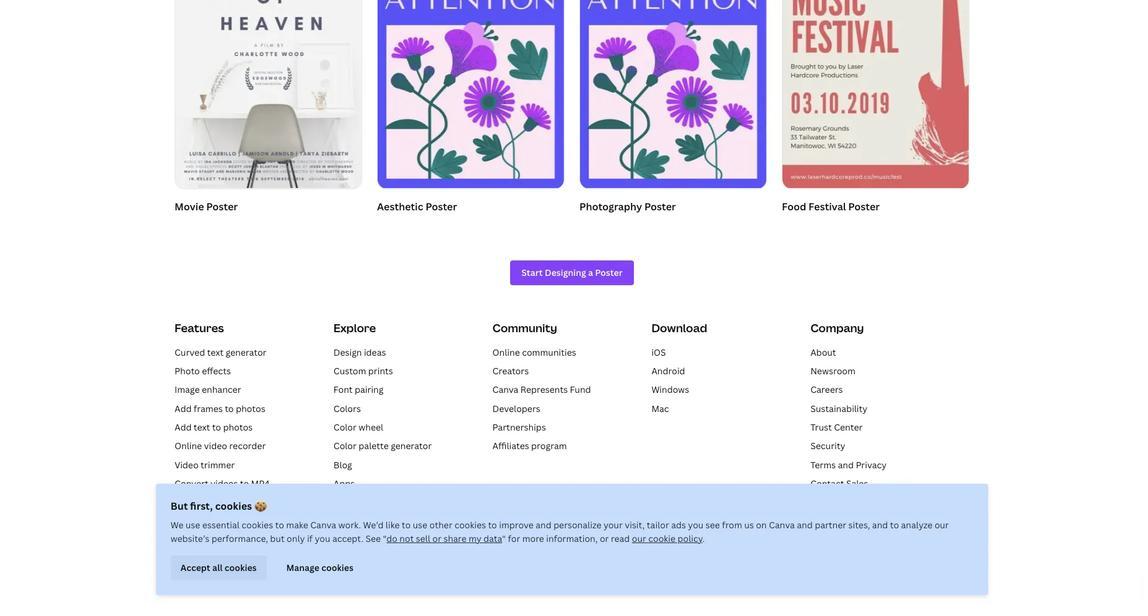 Task type: vqa. For each thing, say whether or not it's contained in the screenshot.
first POSTER from the left
yes



Task type: locate. For each thing, give the bounding box(es) containing it.
text up effects
[[207, 347, 224, 358]]

for
[[509, 533, 521, 545]]

like
[[386, 520, 400, 532]]

download
[[652, 321, 708, 336]]

online video recorder
[[175, 441, 266, 453]]

online
[[493, 347, 520, 358], [175, 441, 202, 453]]

color wheel
[[334, 422, 384, 434]]

careers
[[811, 384, 844, 396]]

design
[[334, 347, 362, 358]]

4 poster from the left
[[849, 200, 880, 213]]

add text to photos
[[175, 422, 253, 434]]

cookies right the all
[[225, 562, 257, 574]]

image enhancer link
[[175, 384, 241, 396]]

custom prints
[[334, 365, 393, 377]]

sustainability link
[[811, 403, 868, 415]]

1 horizontal spatial or
[[601, 533, 610, 545]]

food festival poster link
[[782, 0, 970, 218]]

work.
[[339, 520, 362, 532]]

android link
[[652, 365, 686, 377]]

photos up recorder
[[223, 422, 253, 434]]

curved
[[175, 347, 205, 358]]

canva represents fund
[[493, 384, 591, 396]]

more
[[192, 497, 214, 509], [523, 533, 545, 545]]

aesthetic poster link
[[377, 0, 565, 218]]

text for curved
[[207, 347, 224, 358]]

1 horizontal spatial our
[[936, 520, 950, 532]]

affiliates program link
[[493, 441, 567, 453]]

"
[[384, 533, 387, 545], [503, 533, 506, 545]]

1 horizontal spatial more
[[523, 533, 545, 545]]

you right if
[[315, 533, 331, 545]]

movie poster
[[175, 200, 238, 213]]

2 poster from the left
[[426, 200, 457, 213]]

color palette generator
[[334, 441, 432, 453]]

movie poster link
[[175, 0, 362, 218]]

online for online video recorder
[[175, 441, 202, 453]]

prints
[[368, 365, 393, 377]]

text
[[207, 347, 224, 358], [194, 422, 210, 434]]

do not sell or share my data " for more information, or read our cookie policy .
[[387, 533, 706, 545]]

1 add from the top
[[175, 403, 192, 415]]

colors
[[334, 403, 361, 415]]

policy
[[678, 533, 703, 545]]

our down visit,
[[633, 533, 647, 545]]

0 horizontal spatial generator
[[226, 347, 267, 358]]

add
[[175, 403, 192, 415], [175, 422, 192, 434]]

poster
[[206, 200, 238, 213], [426, 200, 457, 213], [645, 200, 676, 213], [849, 200, 880, 213]]

do not sell or share my data link
[[387, 533, 503, 545]]

read
[[612, 533, 631, 545]]

1 horizontal spatial "
[[503, 533, 506, 545]]

festival
[[809, 200, 847, 213]]

cookie
[[649, 533, 676, 545]]

more down the 'convert'
[[192, 497, 214, 509]]

accept all cookies button
[[171, 556, 267, 581]]

our
[[936, 520, 950, 532], [633, 533, 647, 545]]

movie
[[175, 200, 204, 213]]

color up blog
[[334, 441, 357, 453]]

we'd
[[364, 520, 384, 532]]

0 vertical spatial text
[[207, 347, 224, 358]]

1 vertical spatial text
[[194, 422, 210, 434]]

recorder
[[229, 441, 266, 453]]

features
[[175, 321, 224, 336]]

add for add frames to photos
[[175, 403, 192, 415]]

performance,
[[212, 533, 268, 545]]

online up video
[[175, 441, 202, 453]]

see left first,
[[175, 497, 190, 509]]

sell
[[417, 533, 431, 545]]

poster right the 'movie'
[[206, 200, 238, 213]]

from
[[723, 520, 743, 532]]

use up website's
[[186, 520, 201, 532]]

android
[[652, 365, 686, 377]]

fund
[[570, 384, 591, 396]]

or left read
[[601, 533, 610, 545]]

photography poster link
[[580, 0, 768, 218]]

0 horizontal spatial our
[[633, 533, 647, 545]]

1 vertical spatial photos
[[223, 422, 253, 434]]

affiliates
[[493, 441, 529, 453]]

text down frames
[[194, 422, 210, 434]]

we use essential cookies to make canva work. we'd like to use other cookies to improve and personalize your visit, tailor ads you see from us on canva and partner sites, and to analyze our website's performance, but only if you accept. see "
[[171, 520, 950, 545]]

add up video
[[175, 422, 192, 434]]

3 poster from the left
[[645, 200, 676, 213]]

online communities
[[493, 347, 577, 358]]

0 vertical spatial see
[[175, 497, 190, 509]]

trust center link
[[811, 422, 863, 434]]

1 vertical spatial color
[[334, 441, 357, 453]]

newsroom link
[[811, 365, 856, 377]]

poster right the aesthetic
[[426, 200, 457, 213]]

font pairing
[[334, 384, 384, 396]]

poster right festival
[[849, 200, 880, 213]]

you up policy on the right of the page
[[689, 520, 704, 532]]

1 poster from the left
[[206, 200, 238, 213]]

you
[[689, 520, 704, 532], [315, 533, 331, 545]]

more right for
[[523, 533, 545, 545]]

0 vertical spatial photos
[[236, 403, 266, 415]]

photography poster image
[[580, 0, 767, 189]]

2 color from the top
[[334, 441, 357, 453]]

canva right on at the right of page
[[770, 520, 796, 532]]

other
[[430, 520, 453, 532]]

our right analyze
[[936, 520, 950, 532]]

2 add from the top
[[175, 422, 192, 434]]

1 vertical spatial you
[[315, 533, 331, 545]]

first,
[[191, 500, 213, 514]]

cookies up my
[[455, 520, 487, 532]]

information,
[[547, 533, 598, 545]]

0 vertical spatial more
[[192, 497, 214, 509]]

generator right palette
[[391, 441, 432, 453]]

mp4
[[251, 478, 270, 490]]

1 " from the left
[[384, 533, 387, 545]]

image enhancer
[[175, 384, 241, 396]]

0 horizontal spatial see
[[175, 497, 190, 509]]

us
[[745, 520, 755, 532]]

trust
[[811, 422, 833, 434]]

and up do not sell or share my data " for more information, or read our cookie policy .
[[536, 520, 552, 532]]

0 horizontal spatial "
[[384, 533, 387, 545]]

1 vertical spatial online
[[175, 441, 202, 453]]

cookies
[[216, 500, 252, 514], [242, 520, 274, 532], [455, 520, 487, 532], [225, 562, 257, 574], [322, 562, 354, 574]]

" inside we use essential cookies to make canva work. we'd like to use other cookies to improve and personalize your visit, tailor ads you see from us on canva and partner sites, and to analyze our website's performance, but only if you accept. see "
[[384, 533, 387, 545]]

0 horizontal spatial online
[[175, 441, 202, 453]]

all
[[213, 562, 223, 574]]

frames
[[194, 403, 223, 415]]

company
[[811, 321, 865, 336]]

palette
[[359, 441, 389, 453]]

to up data
[[489, 520, 498, 532]]

0 vertical spatial generator
[[226, 347, 267, 358]]

1 horizontal spatial online
[[493, 347, 520, 358]]

0 vertical spatial you
[[689, 520, 704, 532]]

0 vertical spatial add
[[175, 403, 192, 415]]

online up creators
[[493, 347, 520, 358]]

see down we'd on the bottom left of the page
[[366, 533, 381, 545]]

1 vertical spatial more
[[523, 533, 545, 545]]

color down colors
[[334, 422, 357, 434]]

photography
[[580, 200, 643, 213]]

1 vertical spatial our
[[633, 533, 647, 545]]

1 horizontal spatial see
[[366, 533, 381, 545]]

1 vertical spatial generator
[[391, 441, 432, 453]]

1 horizontal spatial use
[[413, 520, 428, 532]]

image
[[175, 384, 200, 396]]

photos down enhancer on the left bottom of the page
[[236, 403, 266, 415]]

and up contact sales link
[[838, 460, 854, 471]]

affiliates program
[[493, 441, 567, 453]]

contact sales
[[811, 478, 869, 490]]

0 vertical spatial color
[[334, 422, 357, 434]]

not
[[400, 533, 414, 545]]

1 vertical spatial see
[[366, 533, 381, 545]]

0 horizontal spatial or
[[433, 533, 442, 545]]

2 horizontal spatial canva
[[770, 520, 796, 532]]

color for color palette generator
[[334, 441, 357, 453]]

0 vertical spatial our
[[936, 520, 950, 532]]

1 horizontal spatial you
[[689, 520, 704, 532]]

to
[[225, 403, 234, 415], [212, 422, 221, 434], [240, 478, 249, 490], [276, 520, 285, 532], [402, 520, 411, 532], [489, 520, 498, 532], [891, 520, 900, 532]]

or
[[433, 533, 442, 545], [601, 533, 610, 545]]

manage
[[287, 562, 320, 574]]

text for add
[[194, 422, 210, 434]]

0 horizontal spatial you
[[315, 533, 331, 545]]

0 horizontal spatial more
[[192, 497, 214, 509]]

your
[[604, 520, 623, 532]]

add down image
[[175, 403, 192, 415]]

use up sell
[[413, 520, 428, 532]]

ios link
[[652, 347, 666, 358]]

online video recorder link
[[175, 441, 266, 453]]

our cookie policy link
[[633, 533, 703, 545]]

aesthetic poster image
[[378, 0, 564, 189]]

0 vertical spatial online
[[493, 347, 520, 358]]

convert
[[175, 478, 209, 490]]

add for add text to photos
[[175, 422, 192, 434]]

poster right "photography"
[[645, 200, 676, 213]]

1 horizontal spatial generator
[[391, 441, 432, 453]]

1 vertical spatial add
[[175, 422, 192, 434]]

1 or from the left
[[433, 533, 442, 545]]

colors link
[[334, 403, 361, 415]]

1 color from the top
[[334, 422, 357, 434]]

font pairing link
[[334, 384, 384, 396]]

canva down creators link
[[493, 384, 519, 396]]

creators
[[493, 365, 529, 377]]

0 horizontal spatial use
[[186, 520, 201, 532]]

generator up effects
[[226, 347, 267, 358]]

manage cookies
[[287, 562, 354, 574]]

photos for add text to photos
[[223, 422, 253, 434]]

canva up if
[[311, 520, 337, 532]]

" down like
[[384, 533, 387, 545]]

or right sell
[[433, 533, 442, 545]]

" left for
[[503, 533, 506, 545]]



Task type: describe. For each thing, give the bounding box(es) containing it.
share
[[444, 533, 467, 545]]

improve
[[500, 520, 534, 532]]

sites,
[[849, 520, 871, 532]]

to up 'video'
[[212, 422, 221, 434]]

online for online communities
[[493, 347, 520, 358]]

photo effects link
[[175, 365, 231, 377]]

design ideas link
[[334, 347, 386, 358]]

visit,
[[625, 520, 645, 532]]

curved text generator
[[175, 347, 267, 358]]

mac
[[652, 403, 669, 415]]

to left mp4
[[240, 478, 249, 490]]

photo effects
[[175, 365, 231, 377]]

canva represents fund link
[[493, 384, 591, 396]]

convert videos to mp4 link
[[175, 478, 270, 490]]

2 use from the left
[[413, 520, 428, 532]]

personalize
[[554, 520, 602, 532]]

but
[[271, 533, 285, 545]]

trimmer
[[201, 460, 235, 471]]

2 " from the left
[[503, 533, 506, 545]]

sales
[[847, 478, 869, 490]]

our inside we use essential cookies to make canva work. we'd like to use other cookies to improve and personalize your visit, tailor ads you see from us on canva and partner sites, and to analyze our website's performance, but only if you accept. see "
[[936, 520, 950, 532]]

1 horizontal spatial canva
[[493, 384, 519, 396]]

enhancer
[[202, 384, 241, 396]]

creators link
[[493, 365, 529, 377]]

cookies down 🍪
[[242, 520, 274, 532]]

but first, cookies 🍪
[[171, 500, 267, 514]]

blog link
[[334, 460, 352, 471]]

developers
[[493, 403, 541, 415]]

to right like
[[402, 520, 411, 532]]

custom
[[334, 365, 366, 377]]

add frames to photos
[[175, 403, 266, 415]]

and right sites,
[[873, 520, 889, 532]]

essential
[[203, 520, 240, 532]]

to left analyze
[[891, 520, 900, 532]]

only
[[287, 533, 305, 545]]

generator for curved text generator
[[226, 347, 267, 358]]

privacy
[[856, 460, 887, 471]]

features
[[216, 497, 251, 509]]

tailor
[[648, 520, 670, 532]]

font
[[334, 384, 353, 396]]

analyze
[[902, 520, 933, 532]]

.
[[703, 533, 706, 545]]

accept
[[181, 562, 211, 574]]

website's
[[171, 533, 210, 545]]

community
[[493, 321, 558, 336]]

see inside we use essential cookies to make canva work. we'd like to use other cookies to improve and personalize your visit, tailor ads you see from us on canva and partner sites, and to analyze our website's performance, but only if you accept. see "
[[366, 533, 381, 545]]

poster for movie poster
[[206, 200, 238, 213]]

color wheel link
[[334, 422, 384, 434]]

blog
[[334, 460, 352, 471]]

food
[[782, 200, 807, 213]]

custom prints link
[[334, 365, 393, 377]]

ideas
[[364, 347, 386, 358]]

security
[[811, 441, 846, 453]]

poster for photography poster
[[645, 200, 676, 213]]

to up but
[[276, 520, 285, 532]]

apps
[[334, 478, 355, 490]]

sustainability
[[811, 403, 868, 415]]

if
[[308, 533, 313, 545]]

and left partner
[[798, 520, 814, 532]]

to down enhancer on the left bottom of the page
[[225, 403, 234, 415]]

wheel
[[359, 422, 384, 434]]

online communities link
[[493, 347, 577, 358]]

about
[[811, 347, 837, 358]]

2 or from the left
[[601, 533, 610, 545]]

accept.
[[333, 533, 364, 545]]

effects
[[202, 365, 231, 377]]

design ideas
[[334, 347, 386, 358]]

accept all cookies
[[181, 562, 257, 574]]

newsroom
[[811, 365, 856, 377]]

poster for aesthetic poster
[[426, 200, 457, 213]]

trust center
[[811, 422, 863, 434]]

generator for color palette generator
[[391, 441, 432, 453]]

color for color wheel
[[334, 422, 357, 434]]

see
[[706, 520, 721, 532]]

food festival poster image
[[783, 0, 970, 189]]

ios
[[652, 347, 666, 358]]

make
[[287, 520, 309, 532]]

cookies down accept.
[[322, 562, 354, 574]]

cookies up essential
[[216, 500, 252, 514]]

center
[[835, 422, 863, 434]]

0 horizontal spatial canva
[[311, 520, 337, 532]]

we
[[171, 520, 184, 532]]

photos for add frames to photos
[[236, 403, 266, 415]]

see more features
[[175, 497, 251, 509]]

terms and privacy link
[[811, 460, 887, 471]]

represents
[[521, 384, 568, 396]]

about link
[[811, 347, 837, 358]]

color palette generator link
[[334, 441, 432, 453]]

my
[[469, 533, 482, 545]]

contact
[[811, 478, 845, 490]]

aesthetic
[[377, 200, 424, 213]]

video
[[175, 460, 199, 471]]

terms
[[811, 460, 836, 471]]

video
[[204, 441, 227, 453]]

1 use from the left
[[186, 520, 201, 532]]

movie poster image
[[175, 0, 362, 189]]



